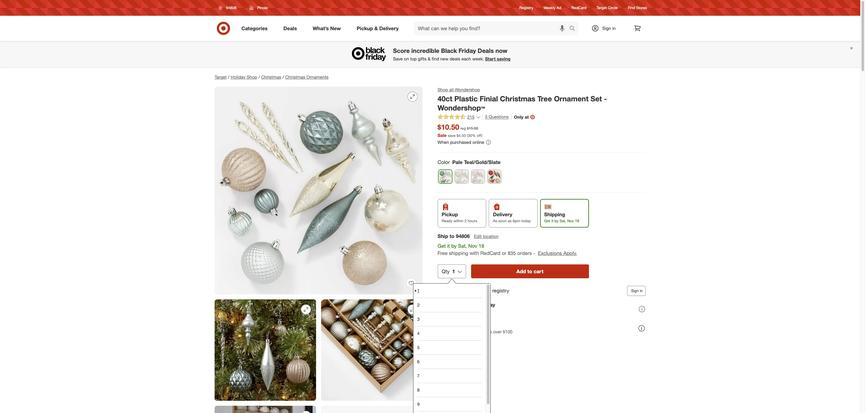 Task type: describe. For each thing, give the bounding box(es) containing it.
shipping
[[449, 250, 468, 256]]

redcard link
[[571, 5, 586, 11]]

with
[[450, 309, 459, 315]]

what's
[[313, 25, 329, 31]]

40ct
[[438, 94, 452, 103]]

ship to 94806
[[438, 233, 470, 239]]

location
[[483, 234, 499, 239]]

$10.50 reg $15.00 sale save $ 4.50 ( 30 % off )
[[438, 123, 482, 138]]

find stores link
[[628, 5, 647, 11]]

only
[[514, 114, 524, 120]]

7 link
[[417, 369, 482, 383]]

cart
[[534, 268, 544, 275]]

when
[[438, 140, 449, 145]]

gifts
[[418, 56, 426, 61]]

teal/gold/slate
[[464, 159, 501, 165]]

3 questions
[[485, 114, 509, 120]]

0 vertical spatial delivery
[[379, 25, 399, 31]]

score
[[393, 47, 410, 54]]

shipping
[[544, 211, 565, 218]]

categories link
[[236, 21, 275, 35]]

target / holiday shop / christmas / christmas ornaments
[[215, 74, 329, 80]]

ornament
[[554, 94, 589, 103]]

candy champagne image
[[455, 170, 468, 183]]

sat, inside get it by sat, nov 18 free shipping with redcard or $35 orders - exclusions apply.
[[458, 243, 467, 249]]

new
[[330, 25, 341, 31]]

weekly ad link
[[543, 5, 561, 11]]

orders inside "pay over time on orders over $100"
[[479, 329, 492, 335]]

christmas inside 'shop all wondershop 40ct plastic finial christmas tree ornament set - wondershop™'
[[500, 94, 536, 103]]

to for 94806
[[450, 233, 455, 239]]

registry
[[519, 5, 533, 10]]

0 vertical spatial over
[[460, 322, 471, 328]]

reg
[[460, 126, 466, 131]]

pay over time on orders over $100
[[450, 322, 513, 335]]

1 vertical spatial over
[[493, 329, 502, 335]]

redcard inside get it by sat, nov 18 free shipping with redcard or $35 orders - exclusions apply.
[[480, 250, 501, 256]]

6pm
[[513, 219, 520, 223]]

qty 1
[[442, 268, 455, 275]]

now
[[495, 47, 507, 54]]

$15.00
[[467, 126, 478, 131]]

1 horizontal spatial christmas
[[285, 74, 305, 80]]

save 5% every day with redcard
[[450, 302, 495, 315]]

0 horizontal spatial deals
[[283, 25, 297, 31]]

top
[[410, 56, 417, 61]]

& inside score incredible black friday deals now save on top gifts & find new deals each week. start saving
[[428, 56, 430, 61]]

soon
[[498, 219, 507, 223]]

)
[[481, 133, 482, 138]]

weekly
[[543, 5, 556, 10]]

6
[[417, 359, 420, 364]]

$100
[[503, 329, 513, 335]]

christmas ornaments link
[[285, 74, 329, 80]]

friday
[[459, 47, 476, 54]]

pickup ready within 2 hours
[[442, 211, 477, 223]]

$10.50
[[438, 123, 459, 132]]

%
[[472, 133, 476, 138]]

0 horizontal spatial 2
[[417, 302, 420, 308]]

get inside shipping get it by sat, nov 18
[[544, 219, 550, 223]]

40ct plastic finial christmas tree ornament set - wondershop™, 2 of 7 image
[[215, 300, 316, 401]]

30
[[468, 133, 472, 138]]

94806 button
[[215, 2, 243, 14]]

1 vertical spatial 3
[[417, 317, 420, 322]]

holiday
[[231, 74, 245, 80]]

it inside get it by sat, nov 18 free shipping with redcard or $35 orders - exclusions apply.
[[447, 243, 450, 249]]

What can we help you find? suggestions appear below search field
[[414, 21, 571, 35]]

& inside pickup & delivery link
[[374, 25, 378, 31]]

off
[[477, 133, 481, 138]]

color pale teal/gold/slate
[[438, 159, 501, 165]]

get it by sat, nov 18 free shipping with redcard or $35 orders - exclusions apply.
[[438, 243, 577, 256]]

week.
[[472, 56, 484, 61]]

wondershop™
[[438, 103, 485, 112]]

215
[[467, 114, 475, 120]]

as
[[493, 219, 497, 223]]

1 horizontal spatial 1
[[452, 268, 455, 275]]

categories
[[241, 25, 268, 31]]

(
[[467, 133, 468, 138]]

pale teal/gold/slate image
[[439, 170, 452, 183]]

sign in button
[[627, 286, 646, 296]]

0 horizontal spatial or
[[467, 288, 471, 294]]

as
[[508, 219, 512, 223]]

pale
[[452, 159, 463, 165]]

pickup for ready
[[442, 211, 458, 218]]

within
[[454, 219, 464, 223]]

0 vertical spatial 3
[[485, 114, 488, 120]]

6 link
[[417, 355, 482, 369]]

registry link
[[519, 5, 533, 11]]

free
[[438, 250, 448, 256]]

edit location
[[474, 234, 499, 239]]

2 horizontal spatial redcard
[[571, 5, 586, 10]]

pay
[[450, 322, 459, 328]]

target circle link
[[597, 5, 618, 11]]

5
[[417, 345, 420, 350]]

40ct plastic finial christmas tree ornament set - wondershop™, 1 of 7 image
[[215, 87, 423, 295]]

target link
[[215, 74, 227, 80]]

with
[[470, 250, 479, 256]]

sat, inside shipping get it by sat, nov 18
[[560, 219, 566, 223]]

shop all wondershop 40ct plastic finial christmas tree ornament set - wondershop™
[[438, 87, 607, 112]]

black
[[441, 47, 457, 54]]

find stores
[[628, 5, 647, 10]]

purchased
[[450, 140, 471, 145]]

deals
[[450, 56, 460, 61]]

18 inside get it by sat, nov 18 free shipping with redcard or $35 orders - exclusions apply.
[[479, 243, 484, 249]]

edit
[[474, 234, 482, 239]]

to for cart
[[528, 268, 532, 275]]

0 horizontal spatial 1
[[417, 288, 420, 293]]

94806 inside dropdown button
[[226, 5, 236, 10]]

start
[[485, 56, 496, 61]]

0 horizontal spatial sign
[[602, 26, 611, 31]]



Task type: vqa. For each thing, say whether or not it's contained in the screenshot.
great
no



Task type: locate. For each thing, give the bounding box(es) containing it.
image gallery element
[[215, 87, 423, 413]]

red/green/gold image
[[488, 170, 501, 183]]

1 vertical spatial orders
[[479, 329, 492, 335]]

1 horizontal spatial delivery
[[493, 211, 512, 218]]

when purchased online
[[438, 140, 484, 145]]

christmas left 'ornaments'
[[285, 74, 305, 80]]

2 inside pickup ready within 2 hours
[[465, 219, 467, 223]]

1 vertical spatial 18
[[479, 243, 484, 249]]

hours
[[468, 219, 477, 223]]

1 vertical spatial by
[[451, 243, 457, 249]]

9
[[417, 402, 420, 407]]

0 vertical spatial shop
[[247, 74, 257, 80]]

get up free
[[438, 243, 446, 249]]

3 left questions
[[485, 114, 488, 120]]

9 link
[[417, 397, 482, 411]]

1 vertical spatial 1
[[417, 288, 420, 293]]

1 horizontal spatial /
[[258, 74, 260, 80]]

in
[[612, 26, 616, 31], [640, 289, 643, 293]]

1 horizontal spatial nov
[[567, 219, 574, 223]]

/ left the christmas "link" in the left of the page
[[258, 74, 260, 80]]

/ right target 'link'
[[228, 74, 229, 80]]

by inside get it by sat, nov 18 free shipping with redcard or $35 orders - exclusions apply.
[[451, 243, 457, 249]]

redcard
[[571, 5, 586, 10], [480, 250, 501, 256], [460, 309, 478, 315]]

or left $35
[[502, 250, 507, 256]]

2 up 4
[[417, 302, 420, 308]]

40ct plastic finial christmas tree ornament set - wondershop™, 3 of 7 image
[[321, 300, 423, 401]]

nov inside get it by sat, nov 18 free shipping with redcard or $35 orders - exclusions apply.
[[468, 243, 477, 249]]

1 horizontal spatial 3
[[485, 114, 488, 120]]

pickup inside pickup ready within 2 hours
[[442, 211, 458, 218]]

1 horizontal spatial get
[[544, 219, 550, 223]]

1 horizontal spatial over
[[493, 329, 502, 335]]

redcard inside save 5% every day with redcard
[[460, 309, 478, 315]]

1 horizontal spatial deals
[[478, 47, 494, 54]]

1 horizontal spatial &
[[428, 56, 430, 61]]

to inside button
[[528, 268, 532, 275]]

3 / from the left
[[282, 74, 284, 80]]

in inside button
[[640, 289, 643, 293]]

1 vertical spatial on
[[473, 329, 478, 335]]

1 horizontal spatial sat,
[[560, 219, 566, 223]]

0 vertical spatial -
[[604, 94, 607, 103]]

0 horizontal spatial 3
[[417, 317, 420, 322]]

it down shipping
[[552, 219, 554, 223]]

1 horizontal spatial pickup
[[442, 211, 458, 218]]

new
[[440, 56, 448, 61]]

1 vertical spatial shop
[[438, 87, 448, 92]]

deals
[[283, 25, 297, 31], [478, 47, 494, 54]]

color
[[438, 159, 450, 165]]

0 vertical spatial by
[[555, 219, 559, 223]]

0 vertical spatial orders
[[517, 250, 532, 256]]

shop left all
[[438, 87, 448, 92]]

orders
[[517, 250, 532, 256], [479, 329, 492, 335]]

christmas right holiday shop link
[[261, 74, 281, 80]]

0 vertical spatial sign
[[602, 26, 611, 31]]

1 / from the left
[[228, 74, 229, 80]]

every
[[472, 302, 485, 308]]

orders inside get it by sat, nov 18 free shipping with redcard or $35 orders - exclusions apply.
[[517, 250, 532, 256]]

0 horizontal spatial -
[[533, 250, 535, 256]]

0 horizontal spatial by
[[451, 243, 457, 249]]

1 vertical spatial or
[[467, 288, 471, 294]]

ready
[[442, 219, 453, 223]]

deals link
[[278, 21, 305, 35]]

redcard right ad
[[571, 5, 586, 10]]

sat, down shipping
[[560, 219, 566, 223]]

1 horizontal spatial shop
[[438, 87, 448, 92]]

add to cart button
[[471, 265, 589, 278]]

0 vertical spatial 94806
[[226, 5, 236, 10]]

or right create
[[467, 288, 471, 294]]

over right pay
[[460, 322, 471, 328]]

18 inside shipping get it by sat, nov 18
[[575, 219, 579, 223]]

1 vertical spatial in
[[640, 289, 643, 293]]

wondershop
[[455, 87, 480, 92]]

sign in inside "sign in" link
[[602, 26, 616, 31]]

plastic
[[454, 94, 478, 103]]

save inside score incredible black friday deals now save on top gifts & find new deals each week. start saving
[[393, 56, 403, 61]]

photo from @gala_mk85, 4 of 7 image
[[215, 406, 316, 413]]

1 horizontal spatial to
[[528, 268, 532, 275]]

pinole
[[257, 5, 268, 10]]

- inside get it by sat, nov 18 free shipping with redcard or $35 orders - exclusions apply.
[[533, 250, 535, 256]]

0 horizontal spatial it
[[447, 243, 450, 249]]

2 left hours
[[465, 219, 467, 223]]

0 vertical spatial &
[[374, 25, 378, 31]]

0 vertical spatial 2
[[465, 219, 467, 223]]

3 up 4
[[417, 317, 420, 322]]

target circle
[[597, 5, 618, 10]]

all
[[449, 87, 454, 92]]

0 horizontal spatial shop
[[247, 74, 257, 80]]

pink/champagne image
[[471, 170, 485, 183]]

1 vertical spatial 94806
[[456, 233, 470, 239]]

0 vertical spatial sign in
[[602, 26, 616, 31]]

redcard down 5%
[[460, 309, 478, 315]]

create
[[450, 288, 465, 294]]

nov inside shipping get it by sat, nov 18
[[567, 219, 574, 223]]

pickup right the new
[[357, 25, 373, 31]]

today
[[521, 219, 531, 223]]

0 vertical spatial it
[[552, 219, 554, 223]]

1 vertical spatial nov
[[468, 243, 477, 249]]

ad
[[557, 5, 561, 10]]

0 horizontal spatial target
[[215, 74, 227, 80]]

0 vertical spatial pickup
[[357, 25, 373, 31]]

by down shipping
[[555, 219, 559, 223]]

sat, up shipping
[[458, 243, 467, 249]]

find
[[432, 56, 439, 61]]

0 vertical spatial 1
[[452, 268, 455, 275]]

pinole button
[[246, 2, 272, 14]]

delivery inside delivery as soon as 6pm today
[[493, 211, 512, 218]]

0 horizontal spatial /
[[228, 74, 229, 80]]

1 horizontal spatial 94806
[[456, 233, 470, 239]]

1 vertical spatial to
[[528, 268, 532, 275]]

1 horizontal spatial sign
[[631, 289, 639, 293]]

delivery up soon
[[493, 211, 512, 218]]

$
[[457, 133, 459, 138]]

0 horizontal spatial in
[[612, 26, 616, 31]]

- right set
[[604, 94, 607, 103]]

1 horizontal spatial in
[[640, 289, 643, 293]]

0 horizontal spatial 94806
[[226, 5, 236, 10]]

2 / from the left
[[258, 74, 260, 80]]

0 horizontal spatial christmas
[[261, 74, 281, 80]]

over left $100
[[493, 329, 502, 335]]

shop right holiday
[[247, 74, 257, 80]]

or
[[502, 250, 507, 256], [467, 288, 471, 294]]

target for target circle
[[597, 5, 607, 10]]

0 horizontal spatial sign in
[[602, 26, 616, 31]]

at
[[525, 114, 529, 120]]

to right ship
[[450, 233, 455, 239]]

0 vertical spatial 18
[[575, 219, 579, 223]]

save inside save 5% every day with redcard
[[450, 302, 462, 308]]

add
[[517, 268, 526, 275]]

weekly ad
[[543, 5, 561, 10]]

0 horizontal spatial save
[[393, 56, 403, 61]]

2 horizontal spatial /
[[282, 74, 284, 80]]

1
[[452, 268, 455, 275], [417, 288, 420, 293]]

5 link
[[417, 341, 482, 355]]

ornaments
[[307, 74, 329, 80]]

1 horizontal spatial 2
[[465, 219, 467, 223]]

1 horizontal spatial sign in
[[631, 289, 643, 293]]

registry
[[492, 288, 509, 294]]

4
[[417, 331, 420, 336]]

0 vertical spatial redcard
[[571, 5, 586, 10]]

by inside shipping get it by sat, nov 18
[[555, 219, 559, 223]]

orders down time
[[479, 329, 492, 335]]

1 horizontal spatial redcard
[[480, 250, 501, 256]]

to
[[450, 233, 455, 239], [528, 268, 532, 275]]

on
[[404, 56, 409, 61], [473, 329, 478, 335]]

$35
[[508, 250, 516, 256]]

finial
[[480, 94, 498, 103]]

8
[[417, 387, 420, 393]]

1 vertical spatial 2
[[417, 302, 420, 308]]

1 vertical spatial sat,
[[458, 243, 467, 249]]

0 vertical spatial or
[[502, 250, 507, 256]]

1 horizontal spatial save
[[450, 302, 462, 308]]

deals inside score incredible black friday deals now save on top gifts & find new deals each week. start saving
[[478, 47, 494, 54]]

- inside 'shop all wondershop 40ct plastic finial christmas tree ornament set - wondershop™'
[[604, 94, 607, 103]]

on left top
[[404, 56, 409, 61]]

0 vertical spatial target
[[597, 5, 607, 10]]

get inside get it by sat, nov 18 free shipping with redcard or $35 orders - exclusions apply.
[[438, 243, 446, 249]]

saving
[[497, 56, 510, 61]]

day
[[487, 302, 495, 308]]

it up free
[[447, 243, 450, 249]]

pickup
[[357, 25, 373, 31], [442, 211, 458, 218]]

1 vertical spatial delivery
[[493, 211, 512, 218]]

94806 left edit
[[456, 233, 470, 239]]

0 horizontal spatial orders
[[479, 329, 492, 335]]

0 vertical spatial in
[[612, 26, 616, 31]]

ship
[[438, 233, 448, 239]]

delivery up score
[[379, 25, 399, 31]]

incredible
[[411, 47, 439, 54]]

94806 left pinole dropdown button
[[226, 5, 236, 10]]

1 horizontal spatial target
[[597, 5, 607, 10]]

0 horizontal spatial &
[[374, 25, 378, 31]]

target left holiday
[[215, 74, 227, 80]]

1 horizontal spatial on
[[473, 329, 478, 335]]

1 horizontal spatial by
[[555, 219, 559, 223]]

sat,
[[560, 219, 566, 223], [458, 243, 467, 249]]

1 horizontal spatial 18
[[575, 219, 579, 223]]

save down score
[[393, 56, 403, 61]]

exclusions apply. link
[[538, 250, 577, 256]]

qty
[[442, 268, 450, 275]]

0 vertical spatial to
[[450, 233, 455, 239]]

edit location button
[[474, 233, 499, 240]]

94806
[[226, 5, 236, 10], [456, 233, 470, 239]]

pickup for &
[[357, 25, 373, 31]]

deals left what's at the top
[[283, 25, 297, 31]]

0 vertical spatial save
[[393, 56, 403, 61]]

online
[[473, 140, 484, 145]]

1 vertical spatial sign in
[[631, 289, 643, 293]]

1 2 3 4 5 6 7 8 9
[[417, 288, 420, 407]]

- left exclusions
[[533, 250, 535, 256]]

shop inside 'shop all wondershop 40ct plastic finial christmas tree ornament set - wondershop™'
[[438, 87, 448, 92]]

sign in inside button
[[631, 289, 643, 293]]

0 vertical spatial deals
[[283, 25, 297, 31]]

stores
[[636, 5, 647, 10]]

0 horizontal spatial redcard
[[460, 309, 478, 315]]

target for target / holiday shop / christmas / christmas ornaments
[[215, 74, 227, 80]]

target left circle at the top right
[[597, 5, 607, 10]]

1 vertical spatial sign
[[631, 289, 639, 293]]

christmas link
[[261, 74, 281, 80]]

1 horizontal spatial orders
[[517, 250, 532, 256]]

or inside get it by sat, nov 18 free shipping with redcard or $35 orders - exclusions apply.
[[502, 250, 507, 256]]

sign in
[[602, 26, 616, 31], [631, 289, 643, 293]]

what's new link
[[307, 21, 349, 35]]

0 horizontal spatial nov
[[468, 243, 477, 249]]

on inside score incredible black friday deals now save on top gifts & find new deals each week. start saving
[[404, 56, 409, 61]]

on inside "pay over time on orders over $100"
[[473, 329, 478, 335]]

1 vertical spatial pickup
[[442, 211, 458, 218]]

it
[[552, 219, 554, 223], [447, 243, 450, 249]]

save up "with"
[[450, 302, 462, 308]]

1 vertical spatial target
[[215, 74, 227, 80]]

3 link
[[417, 312, 482, 326]]

0 horizontal spatial get
[[438, 243, 446, 249]]

0 horizontal spatial 18
[[479, 243, 484, 249]]

pickup up ready
[[442, 211, 458, 218]]

1 link
[[417, 284, 482, 298]]

delivery
[[379, 25, 399, 31], [493, 211, 512, 218]]

0 horizontal spatial delivery
[[379, 25, 399, 31]]

add to cart
[[517, 268, 544, 275]]

orders right $35
[[517, 250, 532, 256]]

1 vertical spatial get
[[438, 243, 446, 249]]

exclusions
[[538, 250, 562, 256]]

0 horizontal spatial sat,
[[458, 243, 467, 249]]

8 link
[[417, 383, 482, 397]]

0 vertical spatial nov
[[567, 219, 574, 223]]

/ right the christmas "link" in the left of the page
[[282, 74, 284, 80]]

by up shipping
[[451, 243, 457, 249]]

1 vertical spatial save
[[450, 302, 462, 308]]

get down shipping
[[544, 219, 550, 223]]

save
[[448, 133, 456, 138]]

what's new
[[313, 25, 341, 31]]

2
[[465, 219, 467, 223], [417, 302, 420, 308]]

deals up start
[[478, 47, 494, 54]]

it inside shipping get it by sat, nov 18
[[552, 219, 554, 223]]

sign inside button
[[631, 289, 639, 293]]

0 horizontal spatial over
[[460, 322, 471, 328]]

pickup inside pickup & delivery link
[[357, 25, 373, 31]]

1 vertical spatial redcard
[[480, 250, 501, 256]]

1 horizontal spatial or
[[502, 250, 507, 256]]

on down time
[[473, 329, 478, 335]]

find
[[628, 5, 635, 10]]

to right add
[[528, 268, 532, 275]]

1 vertical spatial it
[[447, 243, 450, 249]]

christmas up only
[[500, 94, 536, 103]]

2 link
[[417, 298, 482, 312]]

redcard right with
[[480, 250, 501, 256]]

5%
[[463, 302, 471, 308]]

each
[[461, 56, 471, 61]]

manage
[[473, 288, 491, 294]]



